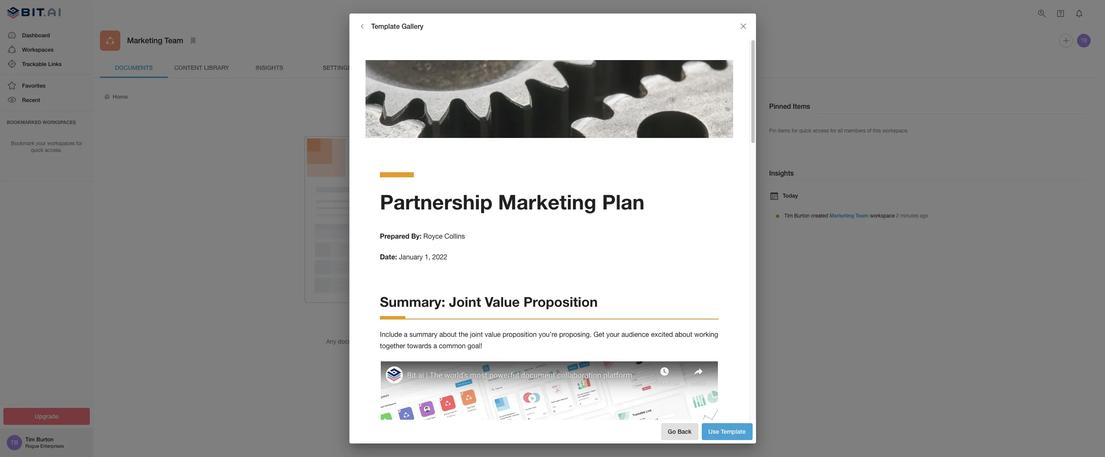 Task type: locate. For each thing, give the bounding box(es) containing it.
this up more
[[432, 347, 441, 354]]

0 vertical spatial workspace.
[[883, 128, 909, 134]]

0 vertical spatial quick
[[799, 128, 812, 134]]

tim
[[785, 213, 793, 219], [25, 436, 35, 443]]

1 vertical spatial burton
[[36, 436, 54, 443]]

0 vertical spatial workspace
[[870, 213, 895, 219]]

royce
[[423, 232, 443, 240]]

1 horizontal spatial for
[[792, 128, 798, 134]]

quick inside bookmark your workspaces for quick access.
[[31, 148, 43, 154]]

created left marketing team link
[[811, 213, 828, 219]]

learn
[[414, 360, 430, 367]]

workspace. down "will"
[[443, 347, 474, 354]]

tim up 'rogue'
[[25, 436, 35, 443]]

2022
[[432, 253, 447, 261]]

0 horizontal spatial marketing
[[127, 36, 162, 45]]

1 vertical spatial your
[[606, 331, 620, 339]]

team left bookmark image
[[165, 36, 183, 45]]

0 vertical spatial created
[[811, 213, 828, 219]]

more
[[431, 360, 445, 367]]

0 vertical spatial tb
[[1081, 38, 1087, 44]]

1 horizontal spatial tb
[[1081, 38, 1087, 44]]

quick
[[799, 128, 812, 134], [31, 148, 43, 154]]

workspaces
[[22, 46, 54, 53]]

1 vertical spatial tim
[[25, 436, 35, 443]]

to
[[502, 339, 508, 345], [528, 339, 533, 345], [425, 347, 430, 354]]

1 vertical spatial workspace
[[435, 339, 464, 345]]

created up the added
[[396, 339, 416, 345]]

bookmarked
[[7, 119, 41, 125]]

burton inside tim burton created marketing team workspace 2 minutes ago
[[794, 213, 810, 219]]

for left all
[[830, 128, 837, 134]]

marketing inside dialog
[[498, 190, 597, 214]]

0 vertical spatial template
[[371, 22, 400, 30]]

tim for enterprises
[[25, 436, 35, 443]]

tab list containing documents
[[100, 58, 1092, 78]]

or
[[369, 339, 375, 345], [521, 339, 526, 345]]

audience
[[622, 331, 649, 339]]

or left folders
[[369, 339, 375, 345]]

template left the gallery
[[371, 22, 400, 30]]

back
[[678, 428, 692, 435]]

in
[[418, 339, 422, 345]]

created
[[811, 213, 828, 219], [396, 339, 416, 345]]

1 vertical spatial created
[[396, 339, 416, 345]]

together
[[380, 342, 405, 350]]

workspaces button
[[0, 42, 93, 57]]

burton inside tim burton rogue enterprises
[[36, 436, 54, 443]]

will
[[466, 339, 474, 345]]

goal!
[[468, 342, 482, 350]]

workspace left 2
[[870, 213, 895, 219]]

template right use
[[721, 428, 746, 435]]

tb inside tb button
[[1081, 38, 1087, 44]]

quick left access
[[799, 128, 812, 134]]

tim inside tim burton rogue enterprises
[[25, 436, 35, 443]]

0 horizontal spatial burton
[[36, 436, 54, 443]]

all
[[838, 128, 843, 134]]

for inside bookmark your workspaces for quick access.
[[76, 140, 82, 146]]

1 or from the left
[[369, 339, 375, 345]]

this right of in the right of the page
[[873, 128, 881, 134]]

a down don't
[[404, 331, 408, 339]]

0 horizontal spatial created
[[396, 339, 416, 345]]

documents link
[[100, 58, 168, 78]]

about up common
[[439, 331, 457, 339]]

to right the added
[[425, 347, 430, 354]]

date:
[[380, 253, 397, 261]]

summary: joint value proposition
[[380, 294, 598, 310]]

1 horizontal spatial team
[[856, 213, 869, 219]]

0 vertical spatial this
[[873, 128, 881, 134]]

folders
[[376, 339, 395, 345]]

1 vertical spatial team
[[856, 213, 869, 219]]

go back
[[668, 428, 692, 435]]

partnership marketing plan dialog
[[349, 14, 756, 458]]

1 vertical spatial tb
[[11, 440, 18, 447]]

partnership
[[380, 190, 493, 214]]

a right in
[[434, 342, 437, 350]]

content library link
[[168, 58, 236, 78]]

your
[[36, 140, 46, 146], [606, 331, 620, 339]]

items
[[778, 128, 790, 134]]

0 horizontal spatial workspace.
[[443, 347, 474, 354]]

january
[[399, 253, 423, 261]]

learn more
[[414, 360, 445, 367]]

1 horizontal spatial template
[[721, 428, 746, 435]]

excited
[[651, 331, 673, 339]]

joint
[[470, 331, 483, 339]]

partnership marketing plan
[[380, 190, 645, 214]]

0 horizontal spatial about
[[439, 331, 457, 339]]

about
[[439, 331, 457, 339], [675, 331, 693, 339]]

0 horizontal spatial insights
[[256, 64, 283, 71]]

upgrade button
[[3, 408, 90, 425]]

for right items
[[792, 128, 798, 134]]

tim for marketing
[[785, 213, 793, 219]]

have
[[412, 322, 427, 330]]

team
[[165, 36, 183, 45], [856, 213, 869, 219]]

you're
[[539, 331, 557, 339]]

0 vertical spatial tim
[[785, 213, 793, 219]]

0 vertical spatial burton
[[794, 213, 810, 219]]

team left 2
[[856, 213, 869, 219]]

go back button
[[661, 423, 698, 441]]

1 vertical spatial quick
[[31, 148, 43, 154]]

access.
[[45, 148, 62, 154]]

summary
[[410, 331, 438, 339]]

anyone
[[385, 347, 405, 354]]

date: january 1, 2022
[[380, 253, 447, 261]]

your up access.
[[36, 140, 46, 146]]

you
[[380, 322, 392, 330]]

about right excited
[[675, 331, 693, 339]]

favorites button
[[0, 78, 93, 93]]

0 horizontal spatial tim
[[25, 436, 35, 443]]

tb button
[[1076, 33, 1092, 49]]

0 horizontal spatial quick
[[31, 148, 43, 154]]

get
[[594, 331, 605, 339]]

1 horizontal spatial your
[[606, 331, 620, 339]]

burton down the today
[[794, 213, 810, 219]]

a
[[404, 331, 408, 339], [434, 342, 437, 350]]

tim down the today
[[785, 213, 793, 219]]

tab list
[[100, 58, 1092, 78]]

1 horizontal spatial insights
[[769, 169, 794, 177]]

use template
[[709, 428, 746, 435]]

tim inside tim burton created marketing team workspace 2 minutes ago
[[785, 213, 793, 219]]

0 horizontal spatial for
[[76, 140, 82, 146]]

1 horizontal spatial marketing
[[498, 190, 597, 214]]

1 about from the left
[[439, 331, 457, 339]]

1 horizontal spatial workspace.
[[883, 128, 909, 134]]

by:
[[411, 232, 422, 240]]

template inside button
[[721, 428, 746, 435]]

created inside the any documents or folders created in this workspace will be visible to you or to anyone added to this workspace.
[[396, 339, 416, 345]]

to left you
[[502, 339, 508, 345]]

1 horizontal spatial a
[[434, 342, 437, 350]]

workspace
[[870, 213, 895, 219], [435, 339, 464, 345]]

1 vertical spatial workspace.
[[443, 347, 474, 354]]

settings link
[[303, 58, 371, 78]]

0 vertical spatial your
[[36, 140, 46, 146]]

burton up enterprises
[[36, 436, 54, 443]]

tb
[[1081, 38, 1087, 44], [11, 440, 18, 447]]

1 horizontal spatial or
[[521, 339, 526, 345]]

0 vertical spatial team
[[165, 36, 183, 45]]

0 horizontal spatial tb
[[11, 440, 18, 447]]

new
[[737, 93, 749, 100]]

to down proposition
[[528, 339, 533, 345]]

use template button
[[702, 423, 753, 441]]

don't
[[394, 322, 410, 330]]

1 vertical spatial template
[[721, 428, 746, 435]]

0 horizontal spatial workspace
[[435, 339, 464, 345]]

marketing
[[127, 36, 162, 45], [498, 190, 597, 214], [830, 213, 854, 219]]

1 horizontal spatial tim
[[785, 213, 793, 219]]

value
[[485, 331, 501, 339]]

1,
[[425, 253, 431, 261]]

you
[[509, 339, 519, 345]]

this right in
[[424, 339, 434, 345]]

1 horizontal spatial created
[[811, 213, 828, 219]]

1 vertical spatial a
[[434, 342, 437, 350]]

burton
[[794, 213, 810, 219], [36, 436, 54, 443]]

or down proposition
[[521, 339, 526, 345]]

this
[[873, 128, 881, 134], [424, 339, 434, 345], [432, 347, 441, 354]]

quick down the bookmark
[[31, 148, 43, 154]]

1 horizontal spatial burton
[[794, 213, 810, 219]]

include
[[380, 331, 402, 339]]

1 vertical spatial this
[[424, 339, 434, 345]]

workspace down the
[[435, 339, 464, 345]]

your inside include a summary about the joint value proposition you're proposing. get your audience excited about working together towards a common goal!
[[606, 331, 620, 339]]

for right workspaces
[[76, 140, 82, 146]]

workspace. right of in the right of the page
[[883, 128, 909, 134]]

0 horizontal spatial template
[[371, 22, 400, 30]]

0 horizontal spatial or
[[369, 339, 375, 345]]

0 horizontal spatial team
[[165, 36, 183, 45]]

access
[[813, 128, 829, 134]]

0 vertical spatial a
[[404, 331, 408, 339]]

added
[[406, 347, 423, 354]]

0 horizontal spatial your
[[36, 140, 46, 146]]

1 horizontal spatial about
[[675, 331, 693, 339]]

your right get
[[606, 331, 620, 339]]

documents
[[115, 64, 153, 71]]

workspace inside the any documents or folders created in this workspace will be visible to you or to anyone added to this workspace.
[[435, 339, 464, 345]]

1 horizontal spatial workspace
[[870, 213, 895, 219]]

bookmark your workspaces for quick access.
[[11, 140, 82, 154]]



Task type: describe. For each thing, give the bounding box(es) containing it.
pinned items
[[769, 102, 810, 110]]

your inside bookmark your workspaces for quick access.
[[36, 140, 46, 146]]

1 horizontal spatial quick
[[799, 128, 812, 134]]

any
[[326, 339, 336, 345]]

home link
[[103, 93, 128, 101]]

tim burton rogue enterprises
[[25, 436, 64, 449]]

proposition
[[503, 331, 537, 339]]

go
[[668, 428, 676, 435]]

joint
[[449, 294, 481, 310]]

recent button
[[0, 93, 93, 107]]

working
[[694, 331, 718, 339]]

workspaces
[[47, 140, 75, 146]]

content
[[174, 64, 202, 71]]

collins
[[445, 232, 465, 240]]

0 horizontal spatial a
[[404, 331, 408, 339]]

2 horizontal spatial for
[[830, 128, 837, 134]]

the
[[459, 331, 468, 339]]

prepared
[[380, 232, 410, 240]]

enterprises
[[40, 444, 64, 449]]

home
[[113, 93, 128, 100]]

2 horizontal spatial to
[[528, 339, 533, 345]]

any
[[429, 322, 440, 330]]

dashboard
[[22, 32, 50, 38]]

0 horizontal spatial to
[[425, 347, 430, 354]]

burton for enterprises
[[36, 436, 54, 443]]

library
[[204, 64, 229, 71]]

upgrade
[[35, 413, 58, 420]]

2
[[896, 213, 899, 219]]

workspace inside tim burton created marketing team workspace 2 minutes ago
[[870, 213, 895, 219]]

use
[[709, 428, 719, 435]]

trackable links button
[[0, 57, 93, 71]]

members
[[844, 128, 866, 134]]

template gallery
[[371, 22, 424, 30]]

2 horizontal spatial marketing
[[830, 213, 854, 219]]

gallery
[[402, 22, 424, 30]]

create new
[[717, 93, 749, 100]]

marketing team link
[[830, 213, 869, 219]]

1 horizontal spatial to
[[502, 339, 508, 345]]

workspaces
[[43, 119, 76, 125]]

2 about from the left
[[675, 331, 693, 339]]

2 vertical spatial this
[[432, 347, 441, 354]]

workspace. inside the any documents or folders created in this workspace will be visible to you or to anyone added to this workspace.
[[443, 347, 474, 354]]

created inside tim burton created marketing team workspace 2 minutes ago
[[811, 213, 828, 219]]

plan
[[602, 190, 645, 214]]

proposing.
[[559, 331, 592, 339]]

dashboard button
[[0, 28, 93, 42]]

you don't have any documents.
[[380, 322, 479, 330]]

favorites
[[22, 82, 46, 89]]

2 or from the left
[[521, 339, 526, 345]]

tim burton created marketing team workspace 2 minutes ago
[[785, 213, 929, 219]]

of
[[867, 128, 872, 134]]

documents.
[[442, 322, 479, 330]]

any documents or folders created in this workspace will be visible to you or to anyone added to this workspace.
[[326, 339, 533, 354]]

pinned
[[769, 102, 791, 110]]

prepared by: royce collins
[[380, 232, 465, 240]]

marketing team
[[127, 36, 183, 45]]

trackable links
[[22, 61, 62, 67]]

summary:
[[380, 294, 445, 310]]

links
[[48, 61, 62, 67]]

documents
[[338, 339, 368, 345]]

be
[[476, 339, 483, 345]]

proposition
[[524, 294, 598, 310]]

create
[[717, 93, 735, 100]]

learn more link
[[407, 355, 452, 372]]

include a summary about the joint value proposition you're proposing. get your audience excited about working together towards a common goal!
[[380, 331, 720, 350]]

bookmark image
[[188, 36, 198, 46]]

minutes
[[901, 213, 919, 219]]

bookmark
[[11, 140, 34, 146]]

ago
[[920, 213, 929, 219]]

trackable
[[22, 61, 47, 67]]

bookmarked workspaces
[[7, 119, 76, 125]]

settings
[[323, 64, 352, 71]]

create new button
[[710, 88, 756, 105]]

common
[[439, 342, 466, 350]]

items
[[793, 102, 810, 110]]

0 vertical spatial insights
[[256, 64, 283, 71]]

rogue
[[25, 444, 39, 449]]

recent
[[22, 97, 40, 104]]

burton for marketing
[[794, 213, 810, 219]]

1 vertical spatial insights
[[769, 169, 794, 177]]

pin
[[769, 128, 777, 134]]



Task type: vqa. For each thing, say whether or not it's contained in the screenshot.
rightmost Burton
yes



